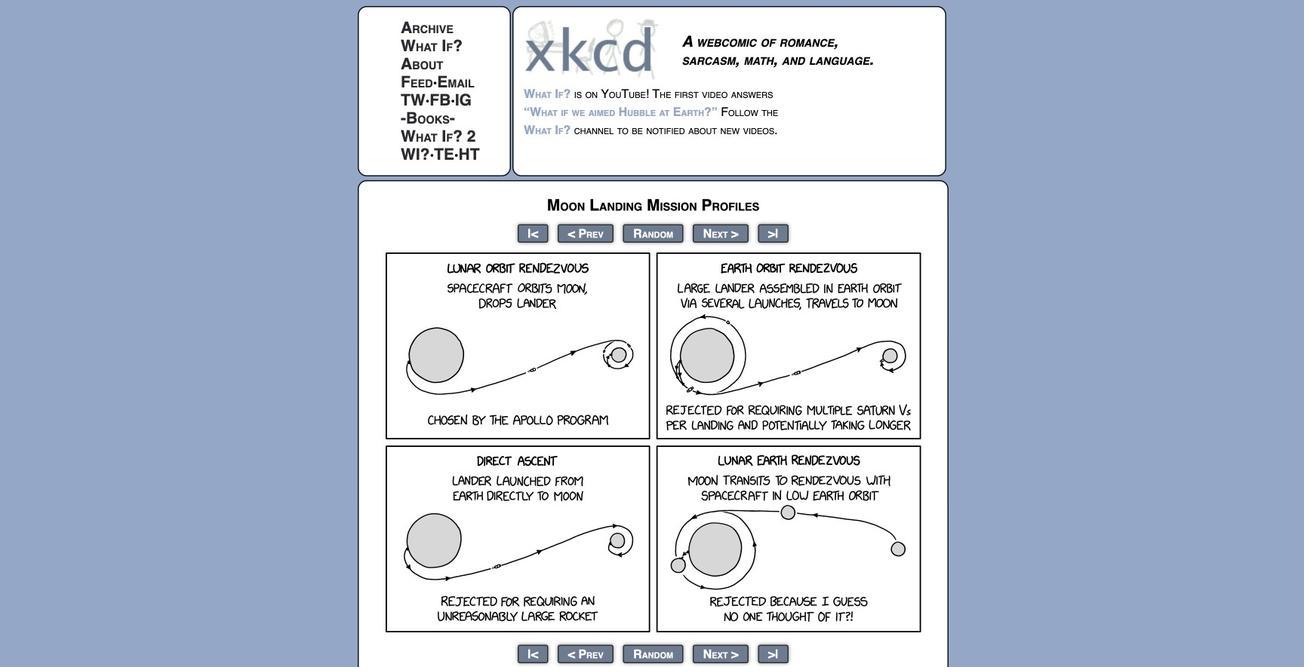 Task type: locate. For each thing, give the bounding box(es) containing it.
moon landing mission profiles image
[[385, 253, 921, 633]]



Task type: describe. For each thing, give the bounding box(es) containing it.
xkcd.com logo image
[[524, 17, 663, 80]]



Task type: vqa. For each thing, say whether or not it's contained in the screenshot.
Moon Landing Mission Profiles "image"
yes



